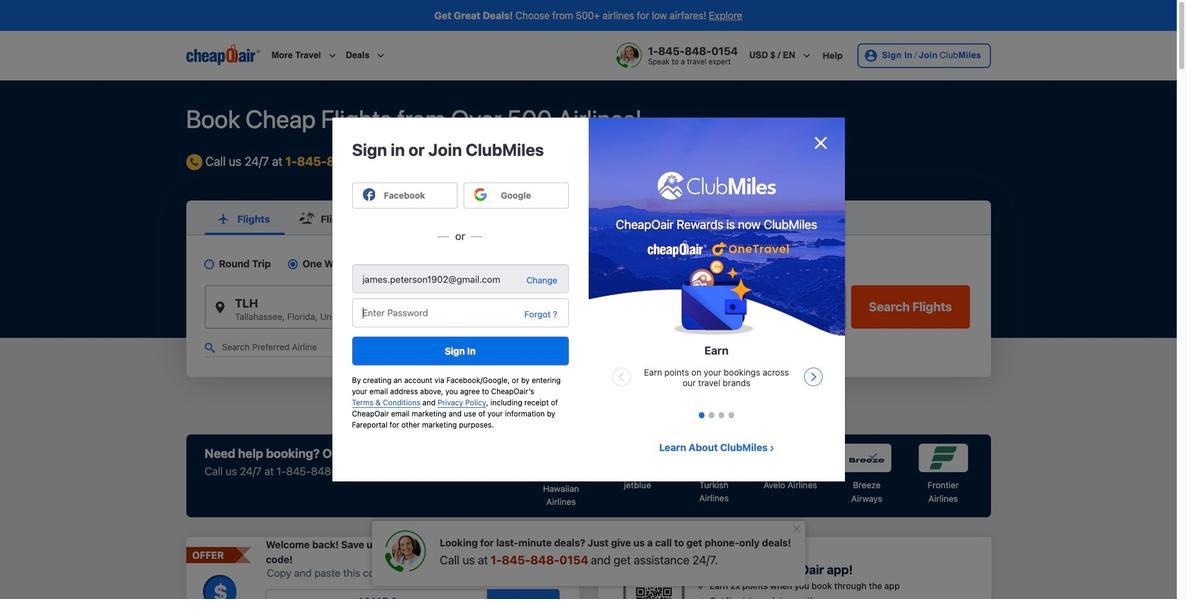 Task type: vqa. For each thing, say whether or not it's contained in the screenshot.
Call us at1-646-738-4820 Image
no



Task type: locate. For each thing, give the bounding box(es) containing it.
None button
[[852, 286, 970, 329]]

search widget tabs tab list
[[186, 201, 991, 236]]

None search field
[[0, 81, 1178, 435]]

call us at image
[[384, 531, 426, 573]]

form
[[186, 201, 991, 377]]

5 srt airline image from the left
[[919, 444, 969, 473]]

2 srt airline image from the left
[[690, 444, 739, 473]]

None text field
[[266, 590, 487, 600]]

None email field
[[352, 265, 569, 294]]

1 srt airline image from the left
[[613, 444, 663, 473]]

srt airline image
[[613, 444, 663, 473], [690, 444, 739, 473], [766, 444, 816, 473], [843, 444, 892, 473], [919, 444, 969, 473]]



Task type: describe. For each thing, give the bounding box(es) containing it.
social signin facebook image
[[363, 188, 376, 201]]

sign up modal dialog
[[332, 118, 845, 482]]

none email field inside "sign up modal" dialog
[[352, 265, 569, 294]]

cheapoair app download banner image
[[624, 558, 685, 600]]

Enter Password password field
[[352, 299, 569, 328]]

clear field image
[[383, 284, 392, 294]]

social signin google image
[[474, 188, 487, 201]]

3 srt airline image from the left
[[766, 444, 816, 473]]

speak to a travel expert image
[[616, 43, 642, 68]]

Search Preferred Airline text field
[[205, 339, 356, 357]]

4 srt airline image from the left
[[843, 444, 892, 473]]

search image
[[205, 343, 215, 353]]

cookie consent banner dialog
[[0, 555, 1178, 600]]



